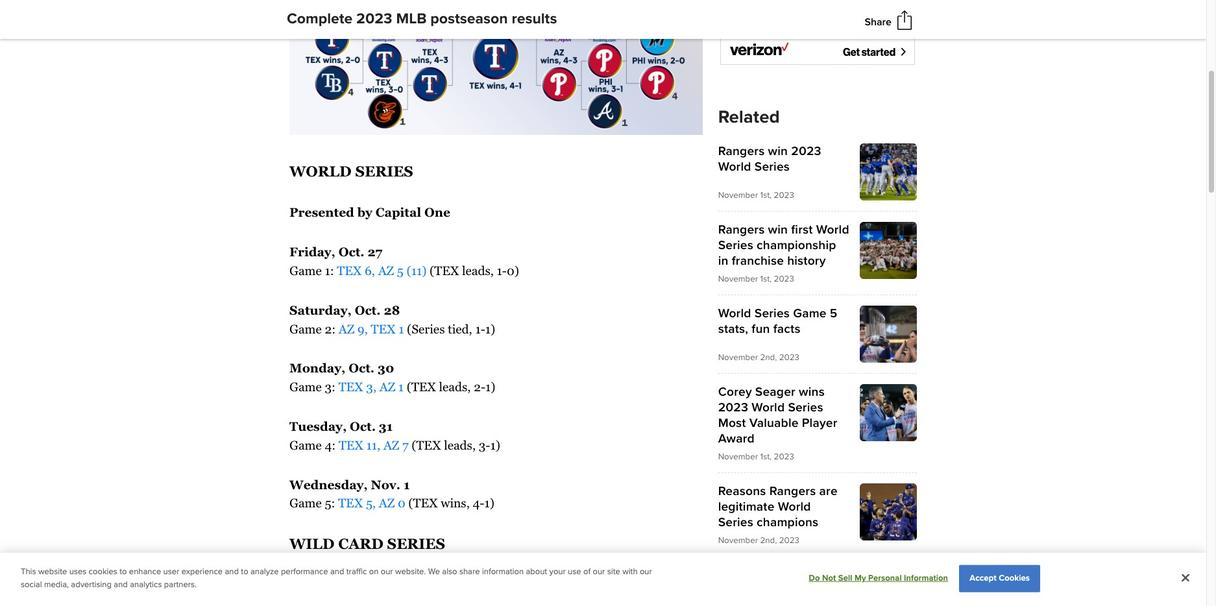 Task type: locate. For each thing, give the bounding box(es) containing it.
friday, oct. 27 game 1: tex 6, az 5 (11) (tex leads, 1-0)
[[290, 245, 519, 278]]

2 vertical spatial leads,
[[444, 438, 476, 452]]

0 vertical spatial 5
[[397, 264, 404, 278]]

1- inside the "saturday, oct. 28 game 2: az 9, tex 1 (series tied, 1-1)"
[[476, 322, 486, 336]]

1 inside the "saturday, oct. 28 game 2: az 9, tex 1 (series tied, 1-1)"
[[399, 322, 404, 336]]

1 vertical spatial 2nd,
[[761, 536, 778, 546]]

az
[[378, 264, 394, 278], [339, 322, 355, 336], [380, 380, 396, 394], [384, 438, 400, 452], [379, 496, 395, 511]]

tex for tuesday,
[[339, 438, 364, 452]]

0 horizontal spatial 5
[[397, 264, 404, 278]]

game right fun
[[794, 306, 827, 321]]

leads, left 2-
[[439, 380, 471, 394]]

wins
[[799, 384, 825, 400]]

(tex
[[430, 264, 459, 278], [407, 380, 436, 394], [412, 438, 441, 452], [409, 496, 438, 511]]

28
[[384, 303, 400, 317]]

series inside world series game 5 stats, fun facts
[[755, 306, 790, 321]]

tex right 4:
[[339, 438, 364, 452]]

az inside monday, oct. 30 game 3: tex 3, az 1 (tex leads, 2-1)
[[380, 380, 396, 394]]

1 horizontal spatial 1-
[[497, 264, 507, 278]]

(11)
[[407, 264, 427, 278]]

3 1st, from the top
[[761, 452, 772, 462]]

game inside wednesday, nov. 1 game 5: tex 5, az 0 (tex wins, 4-1)
[[290, 496, 322, 511]]

game down tuesday,
[[290, 438, 322, 452]]

1 up 0
[[404, 478, 410, 492]]

legitimate
[[719, 499, 775, 515]]

0 horizontal spatial 1-
[[476, 322, 486, 336]]

az left 0
[[379, 496, 395, 511]]

(tex inside "tuesday, oct. 31 game 4: tex 11, az 7 (tex leads, 3-1)"
[[412, 438, 441, 452]]

1 corey from the top
[[719, 384, 752, 400]]

1 horizontal spatial 5
[[830, 306, 838, 321]]

1)
[[486, 322, 496, 336], [486, 380, 496, 394], [491, 438, 501, 452], [485, 496, 495, 511]]

corey up most
[[719, 384, 752, 400]]

by
[[358, 205, 373, 220]]

not
[[823, 573, 837, 584]]

our
[[381, 567, 393, 577], [593, 567, 605, 577], [640, 567, 653, 577]]

1 vertical spatial win
[[769, 222, 788, 238]]

rangers inside rangers win 2023 world series
[[719, 143, 765, 159]]

az inside "tuesday, oct. 31 game 4: tex 11, az 7 (tex leads, 3-1)"
[[384, 438, 400, 452]]

3,
[[366, 380, 377, 394]]

0 vertical spatial corey
[[719, 384, 752, 400]]

cookies
[[1000, 573, 1031, 584]]

1) for 4-
[[485, 496, 495, 511]]

world right first
[[817, 222, 850, 238]]

rangers for rangers win first world series championship in franchise history november 1st, 2023
[[719, 222, 765, 238]]

bruce bochy's cap, corey seager's helmet headed to hall 
[[719, 567, 847, 607]]

wild card series
[[290, 536, 446, 553]]

(tex right 7
[[412, 438, 441, 452]]

7
[[403, 438, 409, 452]]

oct. for 6,
[[339, 245, 365, 259]]

27
[[368, 245, 383, 259]]

corey left bochy's
[[719, 583, 752, 599]]

our right with on the right bottom of page
[[640, 567, 653, 577]]

0 vertical spatial win
[[769, 143, 788, 159]]

(tex for monday, oct. 30
[[407, 380, 436, 394]]

1 horizontal spatial our
[[593, 567, 605, 577]]

bruce bochy's cap, corey seager's helmet headed to hall of fame element
[[719, 567, 918, 607]]

az right 3,
[[380, 380, 396, 394]]

2 horizontal spatial to
[[765, 599, 776, 607]]

1 vertical spatial leads,
[[439, 380, 471, 394]]

tex left 3,
[[339, 380, 363, 394]]

5,
[[366, 496, 376, 511]]

reasons rangers are legitimate world series champions november 2nd, 2023
[[719, 484, 838, 546]]

corey
[[719, 384, 752, 400], [719, 583, 752, 599]]

az left 7
[[384, 438, 400, 452]]

3 our from the left
[[640, 567, 653, 577]]

1 horizontal spatial to
[[241, 567, 248, 577]]

az inside wednesday, nov. 1 game 5: tex 5, az 0 (tex wins, 4-1)
[[379, 496, 395, 511]]

rangers win 2023 world series element
[[719, 143, 918, 201]]

rangers for rangers win 2023 world series
[[719, 143, 765, 159]]

9,
[[358, 322, 368, 336]]

(tex inside monday, oct. 30 game 3: tex 3, az 1 (tex leads, 2-1)
[[407, 380, 436, 394]]

win down related
[[769, 143, 788, 159]]

postseason
[[431, 10, 508, 28]]

corey inside corey seager wins 2023 world series most valuable player award november 1st, 2023
[[719, 384, 752, 400]]

rangers down related
[[719, 143, 765, 159]]

november inside reasons rangers are legitimate world series champions november 2nd, 2023
[[719, 536, 759, 546]]

tex for friday,
[[337, 264, 362, 278]]

november down award
[[719, 452, 759, 462]]

november inside rangers win first world series championship in franchise history november 1st, 2023
[[719, 274, 759, 284]]

2023
[[357, 10, 393, 28], [792, 143, 822, 159], [774, 190, 795, 201], [774, 274, 795, 284], [780, 352, 800, 363], [719, 400, 749, 415], [774, 452, 795, 462], [780, 536, 800, 546]]

leads, inside monday, oct. 30 game 3: tex 3, az 1 (tex leads, 2-1)
[[439, 380, 471, 394]]

1 vertical spatial 1-
[[476, 322, 486, 336]]

share button
[[865, 15, 892, 28]]

az inside friday, oct. 27 game 1: tex 6, az 5 (11) (tex leads, 1-0)
[[378, 264, 394, 278]]

win inside rangers win 2023 world series
[[769, 143, 788, 159]]

oct. up az 9, tex 1 link
[[355, 303, 381, 317]]

1 vertical spatial 1st,
[[761, 274, 772, 284]]

2 horizontal spatial our
[[640, 567, 653, 577]]

0)
[[507, 264, 519, 278]]

tex inside monday, oct. 30 game 3: tex 3, az 1 (tex leads, 2-1)
[[339, 380, 363, 394]]

november up bruce
[[719, 536, 759, 546]]

tex inside friday, oct. 27 game 1: tex 6, az 5 (11) (tex leads, 1-0)
[[337, 264, 362, 278]]

november down stats,
[[719, 352, 759, 363]]

partners.
[[164, 580, 197, 590]]

oct. inside friday, oct. 27 game 1: tex 6, az 5 (11) (tex leads, 1-0)
[[339, 245, 365, 259]]

2 november from the top
[[719, 274, 759, 284]]

my
[[855, 573, 867, 584]]

share
[[460, 567, 480, 577]]

oct. inside "tuesday, oct. 31 game 4: tex 11, az 7 (tex leads, 3-1)"
[[350, 419, 376, 434]]

card
[[338, 536, 384, 553]]

world left are
[[778, 499, 812, 515]]

this website uses cookies to enhance user experience and to analyze performance and traffic on our website. we also share information about your use of our site with our social media, advertising and analytics partners.
[[21, 567, 653, 590]]

tex inside wednesday, nov. 1 game 5: tex 5, az 0 (tex wins, 4-1)
[[338, 496, 363, 511]]

0 vertical spatial 2nd,
[[761, 352, 778, 363]]

tex
[[337, 264, 362, 278], [371, 322, 396, 336], [339, 380, 363, 394], [339, 438, 364, 452], [338, 496, 363, 511]]

seager
[[756, 384, 796, 400]]

1 our from the left
[[381, 567, 393, 577]]

use
[[568, 567, 582, 577]]

and right experience
[[225, 567, 239, 577]]

game inside world series game 5 stats, fun facts
[[794, 306, 827, 321]]

(tex right (11)
[[430, 264, 459, 278]]

(tex right 3,
[[407, 380, 436, 394]]

1) inside "tuesday, oct. 31 game 4: tex 11, az 7 (tex leads, 3-1)"
[[491, 438, 501, 452]]

2nd,
[[761, 352, 778, 363], [761, 536, 778, 546]]

on
[[369, 567, 379, 577]]

5 right "facts"
[[830, 306, 838, 321]]

2nd, down the champions
[[761, 536, 778, 546]]

2 corey from the top
[[719, 583, 752, 599]]

1-
[[497, 264, 507, 278], [476, 322, 486, 336]]

game inside "tuesday, oct. 31 game 4: tex 11, az 7 (tex leads, 3-1)"
[[290, 438, 322, 452]]

oct. for 9,
[[355, 303, 381, 317]]

(tex inside wednesday, nov. 1 game 5: tex 5, az 0 (tex wins, 4-1)
[[409, 496, 438, 511]]

tex inside "tuesday, oct. 31 game 4: tex 11, az 7 (tex leads, 3-1)"
[[339, 438, 364, 452]]

0 horizontal spatial to
[[120, 567, 127, 577]]

social
[[21, 580, 42, 590]]

november down in
[[719, 274, 759, 284]]

advertising
[[71, 580, 112, 590]]

2023 inside rangers win 2023 world series
[[792, 143, 822, 159]]

world
[[719, 159, 752, 175], [817, 222, 850, 238], [719, 306, 752, 321], [752, 400, 785, 415], [778, 499, 812, 515]]

and
[[225, 567, 239, 577], [331, 567, 344, 577], [114, 580, 128, 590]]

31
[[379, 419, 393, 434]]

5 left (11)
[[397, 264, 404, 278]]

to left hall
[[765, 599, 776, 607]]

(tex inside friday, oct. 27 game 1: tex 6, az 5 (11) (tex leads, 1-0)
[[430, 264, 459, 278]]

world inside rangers win first world series championship in franchise history november 1st, 2023
[[817, 222, 850, 238]]

rangers win first world series championship in franchise history element
[[719, 222, 918, 284]]

1 for az 9, tex 1
[[399, 322, 404, 336]]

website
[[38, 567, 67, 577]]

game inside monday, oct. 30 game 3: tex 3, az 1 (tex leads, 2-1)
[[290, 380, 322, 394]]

rangers up franchise
[[719, 222, 765, 238]]

az for 31
[[384, 438, 400, 452]]

and down cookies
[[114, 580, 128, 590]]

oct. left 27
[[339, 245, 365, 259]]

az left 9,
[[339, 322, 355, 336]]

analyze
[[251, 567, 279, 577]]

also
[[442, 567, 458, 577]]

oct. up '11,'
[[350, 419, 376, 434]]

1 vertical spatial corey
[[719, 583, 752, 599]]

november inside rangers win 2023 world series element
[[719, 190, 759, 201]]

win for first
[[769, 222, 788, 238]]

corey seager wins 2023 world series most valuable player award element
[[719, 384, 918, 462]]

wild
[[290, 536, 335, 553]]

friday,
[[290, 245, 336, 259]]

reasons
[[719, 484, 767, 499]]

0 vertical spatial 1
[[399, 322, 404, 336]]

az inside the "saturday, oct. 28 game 2: az 9, tex 1 (series tied, 1-1)"
[[339, 322, 355, 336]]

oct. up tex 3, az 1 link on the left bottom of page
[[349, 361, 375, 376]]

accept
[[970, 573, 997, 584]]

0 horizontal spatial our
[[381, 567, 393, 577]]

november 2nd, 2023
[[719, 352, 800, 363]]

game down monday,
[[290, 380, 322, 394]]

2:
[[325, 322, 336, 336]]

3 november from the top
[[719, 352, 759, 363]]

(tex right 0
[[409, 496, 438, 511]]

leads,
[[462, 264, 494, 278], [439, 380, 471, 394], [444, 438, 476, 452]]

first
[[792, 222, 813, 238]]

(tex for wednesday, nov. 1
[[409, 496, 438, 511]]

game inside friday, oct. 27 game 1: tex 6, az 5 (11) (tex leads, 1-0)
[[290, 264, 322, 278]]

award
[[719, 431, 755, 447]]

about
[[526, 567, 548, 577]]

our right on
[[381, 567, 393, 577]]

website.
[[395, 567, 426, 577]]

1) inside the "saturday, oct. 28 game 2: az 9, tex 1 (series tied, 1-1)"
[[486, 322, 496, 336]]

wins,
[[441, 496, 470, 511]]

1 vertical spatial series
[[387, 536, 446, 553]]

5
[[397, 264, 404, 278], [830, 306, 838, 321]]

world inside corey seager wins 2023 world series most valuable player award november 1st, 2023
[[752, 400, 785, 415]]

to right cookies
[[120, 567, 127, 577]]

4 november from the top
[[719, 452, 759, 462]]

1) inside wednesday, nov. 1 game 5: tex 5, az 0 (tex wins, 4-1)
[[485, 496, 495, 511]]

1 inside monday, oct. 30 game 3: tex 3, az 1 (tex leads, 2-1)
[[399, 380, 404, 394]]

series inside corey seager wins 2023 world series most valuable player award november 1st, 2023
[[789, 400, 824, 415]]

2 win from the top
[[769, 222, 788, 238]]

analytics
[[130, 580, 162, 590]]

oct. inside monday, oct. 30 game 3: tex 3, az 1 (tex leads, 2-1)
[[349, 361, 375, 376]]

performance
[[281, 567, 328, 577]]

win left first
[[769, 222, 788, 238]]

series up website.
[[387, 536, 446, 553]]

cap,
[[802, 567, 826, 583]]

tex right 9,
[[371, 322, 396, 336]]

tied,
[[448, 322, 473, 336]]

rangers up the champions
[[770, 484, 817, 499]]

monday, oct. 30 game 3: tex 3, az 1 (tex leads, 2-1)
[[290, 361, 496, 394]]

tex for monday,
[[339, 380, 363, 394]]

6,
[[365, 264, 375, 278]]

rangers inside rangers win first world series championship in franchise history november 1st, 2023
[[719, 222, 765, 238]]

game for saturday, oct. 28 game 2: az 9, tex 1 (series tied, 1-1)
[[290, 322, 322, 336]]

2nd, down fun
[[761, 352, 778, 363]]

world series game 5 stats, fun facts element
[[719, 306, 918, 363]]

game inside the "saturday, oct. 28 game 2: az 9, tex 1 (series tied, 1-1)"
[[290, 322, 322, 336]]

1 right 3,
[[399, 380, 404, 394]]

1 vertical spatial rangers
[[719, 222, 765, 238]]

tuesday, oct. 31 game 4: tex 11, az 7 (tex leads, 3-1)
[[290, 419, 501, 452]]

world up 'november 1st, 2023'
[[719, 159, 752, 175]]

monday,
[[290, 361, 346, 376]]

2 1st, from the top
[[761, 274, 772, 284]]

personal
[[869, 573, 902, 584]]

1 2nd, from the top
[[761, 352, 778, 363]]

world right most
[[752, 400, 785, 415]]

1st, down valuable
[[761, 452, 772, 462]]

0 vertical spatial rangers
[[719, 143, 765, 159]]

1st, down franchise
[[761, 274, 772, 284]]

2 2nd, from the top
[[761, 536, 778, 546]]

1) inside monday, oct. 30 game 3: tex 3, az 1 (tex leads, 2-1)
[[486, 380, 496, 394]]

tex right "1:"
[[337, 264, 362, 278]]

1 1st, from the top
[[761, 190, 772, 201]]

series up capital
[[356, 163, 414, 180]]

0 vertical spatial 1-
[[497, 264, 507, 278]]

november
[[719, 190, 759, 201], [719, 274, 759, 284], [719, 352, 759, 363], [719, 452, 759, 462], [719, 536, 759, 546]]

leads, left 3-
[[444, 438, 476, 452]]

1 win from the top
[[769, 143, 788, 159]]

0 vertical spatial leads,
[[462, 264, 494, 278]]

5 inside world series game 5 stats, fun facts
[[830, 306, 838, 321]]

corey inside bruce bochy's cap, corey seager's helmet headed to hall
[[719, 583, 752, 599]]

2 vertical spatial 1st,
[[761, 452, 772, 462]]

1
[[399, 322, 404, 336], [399, 380, 404, 394], [404, 478, 410, 492]]

game down friday,
[[290, 264, 322, 278]]

to left analyze
[[241, 567, 248, 577]]

our right of
[[593, 567, 605, 577]]

game down saturday,
[[290, 322, 322, 336]]

0 vertical spatial 1st,
[[761, 190, 772, 201]]

world inside reasons rangers are legitimate world series champions november 2nd, 2023
[[778, 499, 812, 515]]

2 horizontal spatial and
[[331, 567, 344, 577]]

oct. inside the "saturday, oct. 28 game 2: az 9, tex 1 (series tied, 1-1)"
[[355, 303, 381, 317]]

and left traffic
[[331, 567, 344, 577]]

leads, inside "tuesday, oct. 31 game 4: tex 11, az 7 (tex leads, 3-1)"
[[444, 438, 476, 452]]

2nd, inside world series game 5 stats, fun facts element
[[761, 352, 778, 363]]

1) for 2-
[[486, 380, 496, 394]]

world inside world series game 5 stats, fun facts
[[719, 306, 752, 321]]

mlb
[[396, 10, 427, 28]]

game left 5:
[[290, 496, 322, 511]]

1 down 28
[[399, 322, 404, 336]]

tex left 5,
[[338, 496, 363, 511]]

1 vertical spatial 1
[[399, 380, 404, 394]]

game for tuesday, oct. 31 game 4: tex 11, az 7 (tex leads, 3-1)
[[290, 438, 322, 452]]

leads, for tuesday, oct. 31 game 4: tex 11, az 7 (tex leads, 3-1)
[[444, 438, 476, 452]]

game for friday, oct. 27 game 1: tex 6, az 5 (11) (tex leads, 1-0)
[[290, 264, 322, 278]]

oct. for 3,
[[349, 361, 375, 376]]

5 november from the top
[[719, 536, 759, 546]]

1 vertical spatial 5
[[830, 306, 838, 321]]

world left fun
[[719, 306, 752, 321]]

1 november from the top
[[719, 190, 759, 201]]

win inside rangers win first world series championship in franchise history november 1st, 2023
[[769, 222, 788, 238]]

november down rangers win 2023 world series at the top right of the page
[[719, 190, 759, 201]]

2 vertical spatial 1
[[404, 478, 410, 492]]

az right the 6,
[[378, 264, 394, 278]]

1st, down rangers win 2023 world series at the top right of the page
[[761, 190, 772, 201]]

share
[[865, 15, 892, 28]]

leads, left the 0)
[[462, 264, 494, 278]]

2 vertical spatial rangers
[[770, 484, 817, 499]]



Task type: describe. For each thing, give the bounding box(es) containing it.
do not sell my personal information
[[810, 573, 949, 584]]

tex 6, az 5 (11) link
[[337, 264, 427, 278]]

0 vertical spatial series
[[356, 163, 414, 180]]

saturday, oct. 28 game 2: az 9, tex 1 (series tied, 1-1)
[[290, 303, 496, 336]]

3-
[[479, 438, 491, 452]]

uses
[[69, 567, 87, 577]]

az for 27
[[378, 264, 394, 278]]

11,
[[367, 438, 381, 452]]

user
[[163, 567, 179, 577]]

0 horizontal spatial and
[[114, 580, 128, 590]]

4:
[[325, 438, 336, 452]]

game for monday, oct. 30 game 3: tex 3, az 1 (tex leads, 2-1)
[[290, 380, 322, 394]]

results
[[512, 10, 557, 28]]

we
[[428, 567, 440, 577]]

rangers inside reasons rangers are legitimate world series champions november 2nd, 2023
[[770, 484, 817, 499]]

30
[[378, 361, 394, 376]]

leads, for monday, oct. 30 game 3: tex 3, az 1 (tex leads, 2-1)
[[439, 380, 471, 394]]

your
[[550, 567, 566, 577]]

championship
[[757, 238, 837, 253]]

corey seager wins 2023 world series most valuable player award november 1st, 2023
[[719, 384, 838, 462]]

(tex for tuesday, oct. 31
[[412, 438, 441, 452]]

to inside bruce bochy's cap, corey seager's helmet headed to hall
[[765, 599, 776, 607]]

az for 30
[[380, 380, 396, 394]]

2023 inside world series game 5 stats, fun facts element
[[780, 352, 800, 363]]

tex inside the "saturday, oct. 28 game 2: az 9, tex 1 (series tied, 1-1)"
[[371, 322, 396, 336]]

3:
[[325, 380, 336, 394]]

information
[[482, 567, 524, 577]]

1st, inside rangers win 2023 world series element
[[761, 190, 772, 201]]

series inside rangers win 2023 world series
[[755, 159, 790, 175]]

world inside rangers win 2023 world series
[[719, 159, 752, 175]]

fun
[[752, 321, 771, 337]]

champions
[[757, 515, 819, 530]]

tex 5, az 0 link
[[338, 496, 406, 511]]

of
[[584, 567, 591, 577]]

world series game 5 stats, fun facts
[[719, 306, 838, 337]]

1st, inside rangers win first world series championship in franchise history november 1st, 2023
[[761, 274, 772, 284]]

bruce bochy's cap, corey seager's helmet headed to hall link
[[719, 567, 918, 607]]

complete
[[287, 10, 353, 28]]

(series
[[407, 322, 445, 336]]

world series
[[290, 163, 414, 180]]

complete 2023 mlb postseason results
[[287, 10, 557, 28]]

site
[[608, 567, 621, 577]]

1) for 1-
[[486, 322, 496, 336]]

az for 1
[[379, 496, 395, 511]]

history
[[788, 253, 826, 269]]

2023 inside rangers win first world series championship in franchise history november 1st, 2023
[[774, 274, 795, 284]]

november 1st, 2023
[[719, 190, 795, 201]]

1 inside wednesday, nov. 1 game 5: tex 5, az 0 (tex wins, 4-1)
[[404, 478, 410, 492]]

tex 11, az 7 link
[[339, 438, 409, 452]]

are
[[820, 484, 838, 499]]

one
[[425, 205, 451, 220]]

bochy's
[[755, 567, 799, 583]]

nov.
[[371, 478, 401, 492]]

bruce
[[719, 567, 752, 583]]

5 inside friday, oct. 27 game 1: tex 6, az 5 (11) (tex leads, 1-0)
[[397, 264, 404, 278]]

rangers win first world series championship in franchise history november 1st, 2023
[[719, 222, 850, 284]]

valuable
[[750, 415, 799, 431]]

november inside world series game 5 stats, fun facts element
[[719, 352, 759, 363]]

tex for wednesday,
[[338, 496, 363, 511]]

with
[[623, 567, 638, 577]]

player
[[802, 415, 838, 431]]

traffic
[[347, 567, 367, 577]]

tex 3, az 1 link
[[339, 380, 404, 394]]

seager's
[[756, 583, 805, 599]]

2-
[[474, 380, 486, 394]]

2nd, inside reasons rangers are legitimate world series champions november 2nd, 2023
[[761, 536, 778, 546]]

capital
[[376, 205, 421, 220]]

series inside rangers win first world series championship in franchise history november 1st, 2023
[[719, 238, 754, 253]]

experience
[[182, 567, 223, 577]]

1st, inside corey seager wins 2023 world series most valuable player award november 1st, 2023
[[761, 452, 772, 462]]

facts
[[774, 321, 801, 337]]

do
[[810, 573, 821, 584]]

series inside reasons rangers are legitimate world series champions november 2nd, 2023
[[719, 515, 754, 530]]

accept cookies button
[[960, 565, 1041, 592]]

tuesday,
[[290, 419, 347, 434]]

privacy alert dialog
[[0, 553, 1207, 607]]

accept cookies
[[970, 573, 1031, 584]]

leads, inside friday, oct. 27 game 1: tex 6, az 5 (11) (tex leads, 1-0)
[[462, 264, 494, 278]]

saturday,
[[290, 303, 352, 317]]

wednesday, nov. 1 game 5: tex 5, az 0 (tex wins, 4-1)
[[290, 478, 495, 511]]

november inside corey seager wins 2023 world series most valuable player award november 1st, 2023
[[719, 452, 759, 462]]

most
[[719, 415, 747, 431]]

sell
[[839, 573, 853, 584]]

related
[[719, 106, 780, 128]]

1 horizontal spatial and
[[225, 567, 239, 577]]

1 for tex 3, az 1
[[399, 380, 404, 394]]

headed
[[719, 599, 762, 607]]

in
[[719, 253, 729, 269]]

presented by capital one
[[290, 205, 451, 220]]

presented
[[290, 205, 354, 220]]

media,
[[44, 580, 69, 590]]

hall
[[780, 599, 802, 607]]

stats,
[[719, 321, 749, 337]]

oct. for 11,
[[350, 419, 376, 434]]

2 our from the left
[[593, 567, 605, 577]]

2023 inside reasons rangers are legitimate world series champions november 2nd, 2023
[[780, 536, 800, 546]]

win for 2023
[[769, 143, 788, 159]]

franchise
[[732, 253, 784, 269]]

1- inside friday, oct. 27 game 1: tex 6, az 5 (11) (tex leads, 1-0)
[[497, 264, 507, 278]]

game for wednesday, nov. 1 game 5: tex 5, az 0 (tex wins, 4-1)
[[290, 496, 322, 511]]

1) for 3-
[[491, 438, 501, 452]]

advertisement region
[[721, 0, 916, 65]]

wednesday,
[[290, 478, 368, 492]]

reasons rangers are legitimate world series champions element
[[719, 484, 918, 546]]

az 9, tex 1 link
[[339, 322, 404, 336]]

enhance
[[129, 567, 161, 577]]

information
[[905, 573, 949, 584]]

0
[[398, 496, 406, 511]]



Task type: vqa. For each thing, say whether or not it's contained in the screenshot.
the Trivia
no



